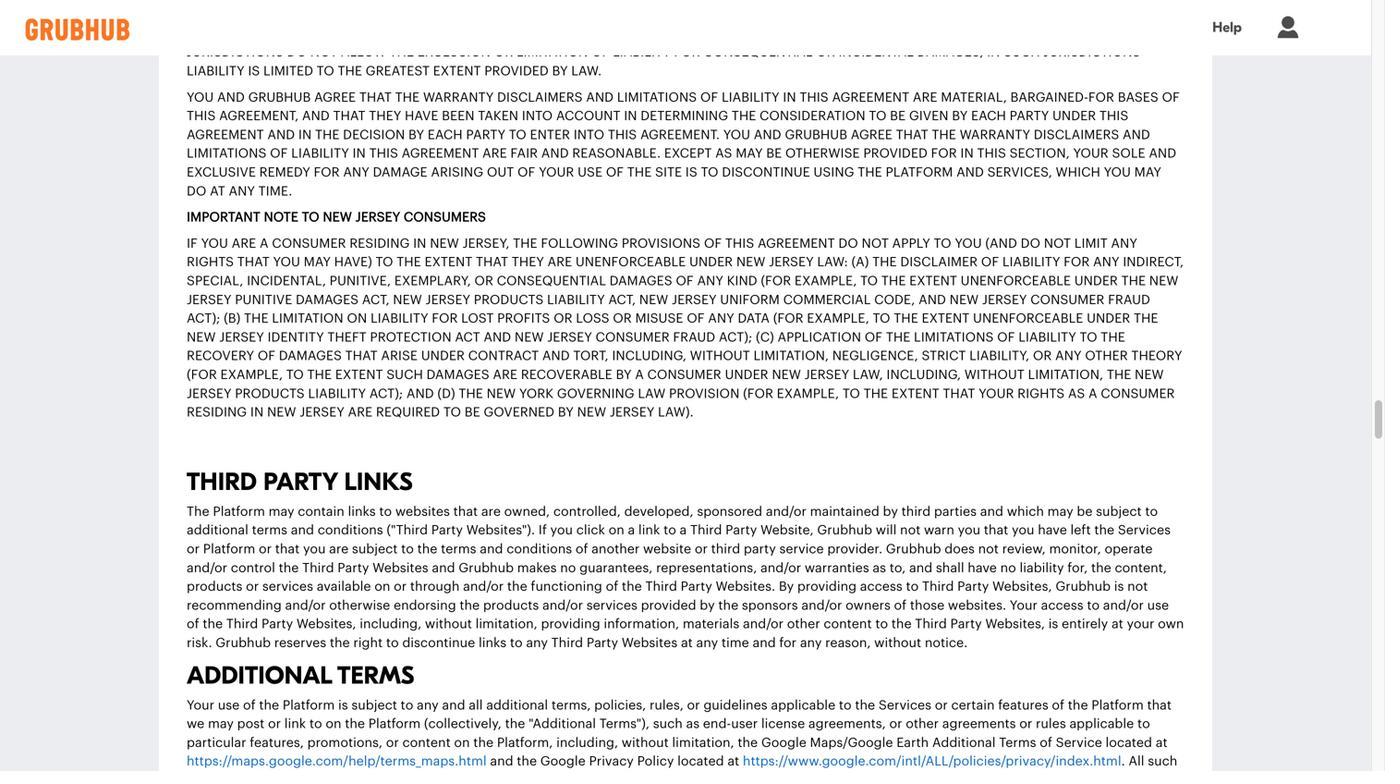 Task type: describe. For each thing, give the bounding box(es) containing it.
services inside your use of the platform is subject to any and all additional terms, policies, rules, or guidelines applicable to the services or certain features of the platform that we may post or link to on the platform (collectively, the "additional terms"), such as end-user license agreements, or other agreements or rules applicable to particular features, promotions, or content on the platform, including, without limitation, the google maps/google earth additional terms of service located at https://maps.google.com/help/terms_maps.html and the google privacy policy located at https://www.google.com/intl/all/policies/privacy/index.html
[[879, 699, 932, 712]]

0 horizontal spatial including,
[[612, 350, 687, 363]]

new up governed at the left bottom
[[487, 387, 516, 400]]

liability up action
[[435, 0, 493, 3]]

your inside if you are a consumer residing in new jersey, the following provisions of this agreement do not apply to you (and do not limit any rights that you may have) to the extent that they are unenforceable under new jersey law: (a) the disclaimer of liability for any indirect, special, incidental, punitive, exemplary, or consequential damages of any kind (for example, to the extent unenforceable under the new jersey punitive damages act, new jersey products liability act, new jersey uniform commercial code, and new jersey consumer fraud act); (b) the limitation on liability for lost profits or loss or misuse of any data (for example, to the extent unenforceable under the new jersey identity theft protection act and new jersey consumer fraud act); (c) application of the limitations of liability to the recovery of damages that arise under contract and tort, including, without limitation, negligence, strict liability, or any other theory (for example, to the extent such damages are recoverable by a consumer under new jersey law, including, without limitation, the new jersey products liability act); and (d) the new york governing law provision (for example, to the extent that your rights as a consumer residing in new jersey are required to be governed by new jersey law).
[[979, 387, 1015, 400]]

your
[[1128, 618, 1155, 631]]

https://www.google.com/intl/all/policies/privacy/index.html link
[[743, 755, 1122, 768]]

2 vertical spatial unenforceable
[[974, 312, 1084, 325]]

provided inside you and grubhub agree that the warranty disclaimers and limitations of liability in this agreement are material, bargained-for bases of this agreement, and that they have been taken into account in determining the consideration to be given by each party under this agreement and in the decision by each party to enter into this agreement. you and grubhub agree that the warranty disclaimers and limitations of liability in this agreement are fair and reasonable. except as may be otherwise provided for in this section, your sole and exclusive remedy for any damage arising out of your use of the site is to discontinue using the platform and services, which you may do at any time.
[[864, 147, 928, 160]]

you down sole
[[1104, 166, 1132, 179]]

to up ("third
[[379, 505, 392, 518]]

content inside your use of the platform is subject to any and all additional terms, policies, rules, or guidelines applicable to the services or certain features of the platform that we may post or link to on the platform (collectively, the "additional terms"), such as end-user license agreements, or other agreements or rules applicable to particular features, promotions, or content on the platform, including, without limitation, the google maps/google earth additional terms of service located at https://maps.google.com/help/terms_maps.html and the google privacy policy located at https://www.google.com/intl/all/policies/privacy/index.html
[[403, 736, 451, 749]]

platform down additional terms
[[283, 699, 335, 712]]

0 horizontal spatial fraud
[[673, 331, 716, 344]]

third down functioning
[[552, 637, 584, 649]]

of up remedy
[[270, 147, 288, 160]]

agreement down incidental
[[833, 91, 910, 104]]

controlled,
[[554, 505, 621, 518]]

1 act, from the left
[[362, 293, 390, 306]]

party up 'websites.' at the bottom of the page
[[958, 580, 990, 593]]

additional inside your use of the platform is subject to any and all additional terms, policies, rules, or guidelines applicable to the services or certain features of the platform that we may post or link to on the platform (collectively, the "additional terms"), such as end-user license agreements, or other agreements or rules applicable to particular features, promotions, or content on the platform, including, without limitation, the google maps/google earth additional terms of service located at https://maps.google.com/help/terms_maps.html and the google privacy policy located at https://www.google.com/intl/all/policies/privacy/index.html
[[487, 699, 548, 712]]

or down jersey,
[[475, 275, 494, 288]]

1 vertical spatial subject
[[352, 543, 398, 556]]

fair
[[511, 147, 538, 160]]

by down action, at the top
[[868, 8, 884, 21]]

determining
[[641, 110, 729, 123]]

warn
[[925, 524, 955, 537]]

.
[[1122, 755, 1126, 768]]

limitations inside if you are a consumer residing in new jersey, the following provisions of this agreement do not apply to you (and do not limit any rights that you may have) to the extent that they are unenforceable under new jersey law: (a) the disclaimer of liability for any indirect, special, incidental, punitive, exemplary, or consequential damages of any kind (for example, to the extent unenforceable under the new jersey punitive damages act, new jersey products liability act, new jersey uniform commercial code, and new jersey consumer fraud act); (b) the limitation on liability for lost profits or loss or misuse of any data (for example, to the extent unenforceable under the new jersey identity theft protection act and new jersey consumer fraud act); (c) application of the limitations of liability to the recovery of damages that arise under contract and tort, including, without limitation, negligence, strict liability, or any other theory (for example, to the extent such damages are recoverable by a consumer under new jersey law, including, without limitation, the new jersey products liability act); and (d) the new york governing law provision (for example, to the extent that your rights as a consumer residing in new jersey are required to be governed by new jersey law).
[[914, 331, 994, 344]]

or down features
[[1020, 718, 1033, 730]]

you up review,
[[1012, 524, 1035, 537]]

1 vertical spatial into
[[574, 128, 605, 141]]

2 horizontal spatial may
[[1048, 505, 1074, 518]]

1 horizontal spatial is
[[1049, 618, 1059, 631]]

1 vertical spatial warranty
[[960, 128, 1031, 141]]

rules,
[[650, 699, 684, 712]]

1 horizontal spatial may
[[269, 505, 295, 518]]

any left data
[[708, 312, 735, 325]]

2 horizontal spatial may
[[1135, 166, 1162, 179]]

such inside . all such
[[1149, 755, 1178, 768]]

or down the at the bottom
[[187, 543, 200, 556]]

preceding
[[396, 27, 469, 40]]

promotions,
[[308, 736, 383, 749]]

other inside third party links the platform may contain links to websites that are owned, controlled, developed, sponsored and/or maintained by third parties and which may be subject to additional terms and conditions ("third party websites"). if you click on a link to a third party website, grubhub will not warn you that you have left the services or platform or that you are subject to the terms and conditions of another website or third party service provider. grubhub does not review, monitor, operate and/or control the third party websites and grubhub makes no guarantees, representations, and/or warranties as to, and shall have no liability for, the content, products or services available on or through and/or the functioning of the third party websites. by providing access to third party websites, grubhub is not recommending and/or otherwise endorsing the products and/or services provided by the sponsors and/or owners of those websites. your access to and/or use of the third party websites, including, without limitation, providing information, materials and/or other content to the third party websites, is entirely at your own risk. grubhub reserves the right to discontinue links to any third party websites at any time and for any reason, without notice.
[[788, 618, 821, 631]]

services,
[[988, 166, 1053, 179]]

services inside third party links the platform may contain links to websites that are owned, controlled, developed, sponsored and/or maintained by third parties and which may be subject to additional terms and conditions ("third party websites"). if you click on a link to a third party website, grubhub will not warn you that you have left the services or platform or that you are subject to the terms and conditions of another website or third party service provider. grubhub does not review, monitor, operate and/or control the third party websites and grubhub makes no guarantees, representations, and/or warranties as to, and shall have no liability for, the content, products or services available on or through and/or the functioning of the third party websites. by providing access to third party websites, grubhub is not recommending and/or otherwise endorsing the products and/or services provided by the sponsors and/or owners of those websites. your access to and/or use of the third party websites, including, without limitation, providing information, materials and/or other content to the third party websites, is entirely at your own risk. grubhub reserves the right to discontinue links to any third party websites at any time and for any reason, without notice.
[[1119, 524, 1171, 537]]

negligence, inside if you are a consumer residing in new jersey, the following provisions of this agreement do not apply to you (and do not limit any rights that you may have) to the extent that they are unenforceable under new jersey law: (a) the disclaimer of liability for any indirect, special, incidental, punitive, exemplary, or consequential damages of any kind (for example, to the extent unenforceable under the new jersey punitive damages act, new jersey products liability act, new jersey uniform commercial code, and new jersey consumer fraud act); (b) the limitation on liability for lost profits or loss or misuse of any data (for example, to the extent unenforceable under the new jersey identity theft protection act and new jersey consumer fraud act); (c) application of the limitations of liability to the recovery of damages that arise under contract and tort, including, without limitation, negligence, strict liability, or any other theory (for example, to the extent such damages are recoverable by a consumer under new jersey law, including, without limitation, the new jersey products liability act); and (d) the new york governing law provision (for example, to the extent that your rights as a consumer residing in new jersey are required to be governed by new jersey law).
[[833, 350, 919, 363]]

the down the websites.
[[719, 599, 739, 612]]

the
[[187, 505, 210, 518]]

1 vertical spatial without
[[965, 368, 1025, 381]]

0 horizontal spatial third
[[712, 543, 741, 556]]

punitive,
[[330, 275, 391, 288]]

time.
[[259, 185, 293, 198]]

agreement up arising
[[402, 147, 479, 160]]

exceed
[[549, 8, 598, 21]]

information,
[[604, 618, 680, 631]]

guidelines
[[704, 699, 768, 712]]

owned,
[[505, 505, 550, 518]]

required
[[376, 406, 440, 419]]

in down 'consumers'
[[413, 237, 427, 250]]

apply
[[893, 237, 931, 250]]

and up through
[[432, 561, 455, 574]]

liability up the protection
[[371, 312, 429, 325]]

the down through
[[460, 599, 480, 612]]

third down those
[[916, 618, 947, 631]]

grubhub image
[[18, 18, 137, 41]]

0 horizontal spatial applicable
[[771, 699, 836, 712]]

tort
[[276, 8, 309, 21]]

1 vertical spatial residing
[[187, 406, 247, 419]]

0 horizontal spatial without
[[425, 618, 472, 631]]

0 vertical spatial subject
[[1097, 505, 1142, 518]]

and/or down warranties
[[802, 599, 843, 612]]

0 horizontal spatial are
[[329, 543, 349, 556]]

0 horizontal spatial warranty
[[423, 91, 494, 104]]

the down those
[[892, 618, 912, 631]]

1 vertical spatial without
[[875, 637, 922, 649]]

terms,
[[552, 699, 591, 712]]

1 horizontal spatial not
[[862, 237, 889, 250]]

1 vertical spatial google
[[541, 755, 586, 768]]

1 vertical spatial have
[[968, 561, 998, 574]]

platform down terms
[[369, 718, 421, 730]]

by left law.
[[552, 65, 568, 78]]

and/or up reserves
[[285, 599, 326, 612]]

0 vertical spatial is
[[1115, 580, 1125, 593]]

(a) inside if you are a consumer residing in new jersey, the following provisions of this agreement do not apply to you (and do not limit any rights that you may have) to the extent that they are unenforceable under new jersey law: (a) the disclaimer of liability for any indirect, special, incidental, punitive, exemplary, or consequential damages of any kind (for example, to the extent unenforceable under the new jersey punitive damages act, new jersey products liability act, new jersey uniform commercial code, and new jersey consumer fraud act); (b) the limitation on liability for lost profits or loss or misuse of any data (for example, to the extent unenforceable under the new jersey identity theft protection act and new jersey consumer fraud act); (c) application of the limitations of liability to the recovery of damages that arise under contract and tort, including, without limitation, negligence, strict liability, or any other theory (for example, to the extent such damages are recoverable by a consumer under new jersey law, including, without limitation, the new jersey products liability act); and (d) the new york governing law provision (for example, to the extent that your rights as a consumer residing in new jersey are required to be governed by new jersey law).
[[852, 256, 869, 269]]

party up reserves
[[262, 618, 293, 631]]

claim,
[[686, 27, 730, 40]]

0 horizontal spatial into
[[522, 110, 553, 123]]

2 horizontal spatial is
[[954, 27, 966, 40]]

operate
[[1105, 543, 1153, 556]]

privacy
[[589, 755, 634, 768]]

lost
[[462, 312, 494, 325]]

any down decision
[[343, 166, 370, 179]]

on up otherwise
[[375, 580, 391, 593]]

or right rules,
[[687, 699, 700, 712]]

by down have
[[409, 128, 424, 141]]

and right sole
[[1150, 147, 1177, 160]]

in no event shall grubhub's total liability to you for all damages, losses and causes of action, whether in warranty, contract, negligence, tort or any other action of any type exceed in the aggregate (a) the amount paid by you to grubhub or a merchant in the six (6) month period immediately preceding the event giving rise to such claim, if any, or (b) $1,000 (whichever is less). because some jurisdictions do not allow the exclusion or limitation of liability for consequential or incidental damages, in such jurisdictions liability is limited to the greatest extent provided by law.
[[187, 0, 1180, 78]]

and/or left control
[[187, 561, 228, 574]]

other inside in no event shall grubhub's total liability to you for all damages, losses and causes of action, whether in warranty, contract, negligence, tort or any other action of any type exceed in the aggregate (a) the amount paid by you to grubhub or a merchant in the six (6) month period immediately preceding the event giving rise to such claim, if any, or (b) $1,000 (whichever is less). because some jurisdictions do not allow the exclusion or limitation of liability for consequential or incidental damages, in such jurisdictions liability is limited to the greatest extent provided by law.
[[365, 8, 408, 21]]

under down limit
[[1075, 275, 1119, 288]]

1 vertical spatial services
[[587, 599, 638, 612]]

website
[[644, 543, 692, 556]]

enter
[[530, 128, 570, 141]]

third party links the platform may contain links to websites that are owned, controlled, developed, sponsored and/or maintained by third parties and which may be subject to additional terms and conditions ("third party websites"). if you click on a link to a third party website, grubhub will not warn you that you have left the services or platform or that you are subject to the terms and conditions of another website or third party service provider. grubhub does not review, monitor, operate and/or control the third party websites and grubhub makes no guarantees, representations, and/or warranties as to, and shall have no liability for, the content, products or services available on or through and/or the functioning of the third party websites. by providing access to third party websites, grubhub is not recommending and/or otherwise endorsing the products and/or services provided by the sponsors and/or owners of those websites. your access to and/or use of the third party websites, including, without limitation, providing information, materials and/or other content to the third party websites, is entirely at your own risk. grubhub reserves the right to discontinue links to any third party websites at any time and for any reason, without notice.
[[187, 468, 1185, 649]]

all
[[578, 0, 601, 3]]

at down materials
[[681, 637, 693, 649]]

1 vertical spatial act);
[[719, 331, 753, 344]]

which
[[1007, 505, 1045, 518]]

strict
[[922, 350, 967, 363]]

0 vertical spatial fraud
[[1109, 293, 1151, 306]]

party inside third party links the platform may contain links to websites that are owned, controlled, developed, sponsored and/or maintained by third parties and which may be subject to additional terms and conditions ("third party websites"). if you click on a link to a third party website, grubhub will not warn you that you have left the services or platform or that you are subject to the terms and conditions of another website or third party service provider. grubhub does not review, monitor, operate and/or control the third party websites and grubhub makes no guarantees, representations, and/or warranties as to, and shall have no liability for, the content, products or services available on or through and/or the functioning of the third party websites. by providing access to third party websites, grubhub is not recommending and/or otherwise endorsing the products and/or services provided by the sponsors and/or owners of those websites. your access to and/or use of the third party websites, including, without limitation, providing information, materials and/or other content to the third party websites, is entirely at your own risk. grubhub reserves the right to discontinue links to any third party websites at any time and for any reason, without notice.
[[263, 468, 338, 497]]

websites.
[[716, 580, 776, 593]]

grubhub down websites").
[[459, 561, 514, 574]]

1 vertical spatial including,
[[887, 368, 962, 381]]

of left those
[[895, 599, 907, 612]]

to down terms
[[401, 699, 414, 712]]

or right the tort
[[313, 8, 332, 21]]

1 vertical spatial rights
[[1018, 387, 1065, 400]]

of up rules
[[1053, 699, 1065, 712]]

law,
[[853, 368, 884, 381]]

section,
[[1010, 147, 1070, 160]]

0 vertical spatial rights
[[187, 256, 234, 269]]

platform up control
[[203, 543, 255, 556]]

additional
[[933, 736, 996, 749]]

1 vertical spatial unenforceable
[[961, 275, 1072, 288]]

remedy
[[259, 166, 310, 179]]

1 horizontal spatial grubhub
[[785, 128, 848, 141]]

type
[[515, 8, 546, 21]]

0 vertical spatial by
[[883, 505, 899, 518]]

aggregate
[[646, 8, 723, 21]]

1 vertical spatial grubhub
[[248, 91, 311, 104]]

you down contain at left
[[303, 543, 326, 556]]

content,
[[1115, 561, 1168, 574]]

2 horizontal spatial not
[[1128, 580, 1149, 593]]

0 vertical spatial limitation,
[[754, 350, 829, 363]]

1 vertical spatial applicable
[[1070, 718, 1135, 730]]

maps/google
[[810, 736, 894, 749]]

0 horizontal spatial is
[[248, 65, 260, 78]]

been
[[442, 110, 475, 123]]

(b) inside if you are a consumer residing in new jersey, the following provisions of this agreement do not apply to you (and do not limit any rights that you may have) to the extent that they are unenforceable under new jersey law: (a) the disclaimer of liability for any indirect, special, incidental, punitive, exemplary, or consequential damages of any kind (for example, to the extent unenforceable under the new jersey punitive damages act, new jersey products liability act, new jersey uniform commercial code, and new jersey consumer fraud act); (b) the limitation on liability for lost profits or loss or misuse of any data (for example, to the extent unenforceable under the new jersey identity theft protection act and new jersey consumer fraud act); (c) application of the limitations of liability to the recovery of damages that arise under contract and tort, including, without limitation, negligence, strict liability, or any other theory (for example, to the extent such damages are recoverable by a consumer under new jersey law, including, without limitation, the new jersey products liability act); and (d) the new york governing law provision (for example, to the extent that your rights as a consumer residing in new jersey are required to be governed by new jersey law).
[[224, 312, 241, 325]]

such inside your use of the platform is subject to any and all additional terms, policies, rules, or guidelines applicable to the services or certain features of the platform that we may post or link to on the platform (collectively, the "additional terms"), such as end-user license agreements, or other agreements or rules applicable to particular features, promotions, or content on the platform, including, without limitation, the google maps/google earth additional terms of service located at https://maps.google.com/help/terms_maps.html and the google privacy policy located at https://www.google.com/intl/all/policies/privacy/index.html
[[653, 718, 683, 730]]

or up endorsing
[[394, 580, 407, 593]]

the down makes
[[508, 580, 528, 593]]

service
[[780, 543, 824, 556]]

https://www.google.com/intl/all/policies/privacy/index.html
[[743, 755, 1122, 768]]

are up the "out"
[[483, 147, 507, 160]]

new down exemplary,
[[393, 293, 422, 306]]

that down given
[[896, 128, 929, 141]]

or down control
[[246, 580, 259, 593]]

1 horizontal spatial websites
[[622, 637, 678, 649]]

any down limit
[[1094, 256, 1120, 269]]

service
[[1056, 736, 1103, 749]]

to up entirely
[[1088, 599, 1100, 612]]

or left "loss"
[[554, 312, 573, 325]]

0 horizontal spatial providing
[[541, 618, 601, 631]]

1 vertical spatial access
[[1042, 599, 1084, 612]]

("third
[[387, 524, 428, 537]]

and down platform,
[[490, 755, 514, 768]]

do up law:
[[839, 237, 859, 250]]

the up platform,
[[505, 718, 526, 730]]

0 vertical spatial event
[[227, 0, 268, 3]]

contract,
[[1049, 0, 1122, 3]]

this inside if you are a consumer residing in new jersey, the following provisions of this agreement do not apply to you (and do not limit any rights that you may have) to the extent that they are unenforceable under new jersey law: (a) the disclaimer of liability for any indirect, special, incidental, punitive, exemplary, or consequential damages of any kind (for example, to the extent unenforceable under the new jersey punitive damages act, new jersey products liability act, new jersey uniform commercial code, and new jersey consumer fraud act); (b) the limitation on liability for lost profits or loss or misuse of any data (for example, to the extent unenforceable under the new jersey identity theft protection act and new jersey consumer fraud act); (c) application of the limitations of liability to the recovery of damages that arise under contract and tort, including, without limitation, negligence, strict liability, or any other theory (for example, to the extent such damages are recoverable by a consumer under new jersey law, including, without limitation, the new jersey products liability act); and (d) the new york governing law provision (for example, to the extent that your rights as a consumer residing in new jersey are required to be governed by new jersey law).
[[726, 237, 755, 250]]

0 vertical spatial conditions
[[318, 524, 383, 537]]

negligence, inside in no event shall grubhub's total liability to you for all damages, losses and causes of action, whether in warranty, contract, negligence, tort or any other action of any type exceed in the aggregate (a) the amount paid by you to grubhub or a merchant in the six (6) month period immediately preceding the event giving rise to such claim, if any, or (b) $1,000 (whichever is less). because some jurisdictions do not allow the exclusion or limitation of liability for consequential or incidental damages, in such jurisdictions liability is limited to the greatest extent provided by law.
[[187, 8, 273, 21]]

by
[[779, 580, 794, 593]]

recovery
[[187, 350, 254, 363]]

at right service in the right bottom of the page
[[1156, 736, 1168, 749]]

of down guarantees,
[[606, 580, 619, 593]]

contract
[[468, 350, 539, 363]]

0 vertical spatial damages,
[[604, 0, 671, 3]]

of right action
[[464, 8, 482, 21]]

0 vertical spatial access
[[861, 580, 903, 593]]

1 horizontal spatial may
[[736, 147, 763, 160]]

any right limit
[[1112, 237, 1138, 250]]

third up those
[[923, 580, 955, 593]]

consumer down limit
[[1031, 293, 1105, 306]]

arising
[[431, 166, 484, 179]]

loss
[[576, 312, 610, 325]]

of down provisions
[[676, 275, 694, 288]]

incidental,
[[247, 275, 326, 288]]

you and grubhub agree that the warranty disclaimers and limitations of liability in this agreement are material, bargained-for bases of this agreement, and that they have been taken into account in determining the consideration to be given by each party under this agreement and in the decision by each party to enter into this agreement. you and grubhub agree that the warranty disclaimers and limitations of liability in this agreement are fair and reasonable. except as may be otherwise provided for in this section, your sole and exclusive remedy for any damage arising out of your use of the site is to discontinue using the platform and services, which you may do at any time.
[[187, 91, 1181, 198]]

1 horizontal spatial be
[[767, 147, 782, 160]]

0 vertical spatial party
[[1010, 110, 1050, 123]]

the up risk.
[[203, 618, 223, 631]]

profits
[[498, 312, 550, 325]]

and inside in no event shall grubhub's total liability to you for all damages, losses and causes of action, whether in warranty, contract, negligence, tort or any other action of any type exceed in the aggregate (a) the amount paid by you to grubhub or a merchant in the six (6) month period immediately preceding the event giving rise to such claim, if any, or (b) $1,000 (whichever is less). because some jurisdictions do not allow the exclusion or limitation of liability for consequential or incidental damages, in such jurisdictions liability is limited to the greatest extent provided by law.
[[727, 0, 754, 3]]

and/or down sponsors at the bottom
[[743, 618, 784, 631]]

additional
[[187, 661, 332, 690]]

may inside if you are a consumer residing in new jersey, the following provisions of this agreement do not apply to you (and do not limit any rights that you may have) to the extent that they are unenforceable under new jersey law: (a) the disclaimer of liability for any indirect, special, incidental, punitive, exemplary, or consequential damages of any kind (for example, to the extent unenforceable under the new jersey punitive damages act, new jersey products liability act, new jersey uniform commercial code, and new jersey consumer fraud act); (b) the limitation on liability for lost profits or loss or misuse of any data (for example, to the extent unenforceable under the new jersey identity theft protection act and new jersey consumer fraud act); (c) application of the limitations of liability to the recovery of damages that arise under contract and tort, including, without limitation, negligence, strict liability, or any other theory (for example, to the extent such damages are recoverable by a consumer under new jersey law, including, without limitation, the new jersey products liability act); and (d) the new york governing law provision (for example, to the extent that your rights as a consumer residing in new jersey are required to be governed by new jersey law).
[[304, 256, 331, 269]]

exclusion
[[418, 46, 491, 59]]

0 horizontal spatial products
[[187, 580, 243, 593]]

if you are a consumer residing in new jersey, the following provisions of this agreement do not apply to you (and do not limit any rights that you may have) to the extent that they are unenforceable under new jersey law: (a) the disclaimer of liability for any indirect, special, incidental, punitive, exemplary, or consequential damages of any kind (for example, to the extent unenforceable under the new jersey punitive damages act, new jersey products liability act, new jersey uniform commercial code, and new jersey consumer fraud act); (b) the limitation on liability for lost profits or loss or misuse of any data (for example, to the extent unenforceable under the new jersey identity theft protection act and new jersey consumer fraud act); (c) application of the limitations of liability to the recovery of damages that arise under contract and tort, including, without limitation, negligence, strict liability, or any other theory (for example, to the extent such damages are recoverable by a consumer under new jersey law, including, without limitation, the new jersey products liability act); and (d) the new york governing law provision (for example, to the extent that your rights as a consumer residing in new jersey are required to be governed by new jersey law).
[[187, 237, 1185, 419]]

except
[[665, 147, 712, 160]]

if
[[539, 524, 547, 537]]

limit
[[1075, 237, 1108, 250]]

link inside third party links the platform may contain links to websites that are owned, controlled, developed, sponsored and/or maintained by third parties and which may be subject to additional terms and conditions ("third party websites"). if you click on a link to a third party website, grubhub will not warn you that you have left the services or platform or that you are subject to the terms and conditions of another website or third party service provider. grubhub does not review, monitor, operate and/or control the third party websites and grubhub makes no guarantees, representations, and/or warranties as to, and shall have no liability for, the content, products or services available on or through and/or the functioning of the third party websites. by providing access to third party websites, grubhub is not recommending and/or otherwise endorsing the products and/or services provided by the sponsors and/or owners of those websites. your access to and/or use of the third party websites, including, without limitation, providing information, materials and/or other content to the third party websites, is entirely at your own risk. grubhub reserves the right to discontinue links to any third party websites at any time and for any reason, without notice.
[[639, 524, 660, 537]]

note
[[264, 211, 299, 224]]

losses
[[674, 0, 723, 3]]

agreement inside if you are a consumer residing in new jersey, the following provisions of this agreement do not apply to you (and do not limit any rights that you may have) to the extent that they are unenforceable under new jersey law: (a) the disclaimer of liability for any indirect, special, incidental, punitive, exemplary, or consequential damages of any kind (for example, to the extent unenforceable under the new jersey punitive damages act, new jersey products liability act, new jersey uniform commercial code, and new jersey consumer fraud act); (b) the limitation on liability for lost profits or loss or misuse of any data (for example, to the extent unenforceable under the new jersey identity theft protection act and new jersey consumer fraud act); (c) application of the limitations of liability to the recovery of damages that arise under contract and tort, including, without limitation, negligence, strict liability, or any other theory (for example, to the extent such damages are recoverable by a consumer under new jersey law, including, without limitation, the new jersey products liability act); and (d) the new york governing law provision (for example, to the extent that your rights as a consumer residing in new jersey are required to be governed by new jersey law).
[[758, 237, 835, 250]]

1 vertical spatial your
[[539, 166, 575, 179]]

2 horizontal spatial not
[[1045, 237, 1072, 250]]

0 horizontal spatial without
[[690, 350, 751, 363]]

content inside third party links the platform may contain links to websites that are owned, controlled, developed, sponsored and/or maintained by third parties and which may be subject to additional terms and conditions ("third party websites"). if you click on a link to a third party website, grubhub will not warn you that you have left the services or platform or that you are subject to the terms and conditions of another website or third party service provider. grubhub does not review, monitor, operate and/or control the third party websites and grubhub makes no guarantees, representations, and/or warranties as to, and shall have no liability for, the content, products or services available on or through and/or the functioning of the third party websites. by providing access to third party websites, grubhub is not recommending and/or otherwise endorsing the products and/or services provided by the sponsors and/or owners of those websites. your access to and/or use of the third party websites, including, without limitation, providing information, materials and/or other content to the third party websites, is entirely at your own risk. grubhub reserves the right to discontinue links to any third party websites at any time and for any reason, without notice.
[[824, 618, 872, 631]]

websites").
[[467, 524, 535, 537]]

1 vertical spatial by
[[700, 599, 715, 612]]

particular
[[187, 736, 246, 749]]

grubhub's
[[315, 0, 389, 3]]

to right right
[[386, 637, 399, 649]]

jersey down exemplary,
[[426, 293, 471, 306]]

websites, down the liability
[[993, 580, 1053, 593]]

(for up uniform
[[761, 275, 792, 288]]

0 vertical spatial your
[[1074, 147, 1109, 160]]

1 vertical spatial each
[[428, 128, 463, 141]]

immediately
[[309, 27, 393, 40]]

websites
[[396, 505, 450, 518]]

additional inside third party links the platform may contain links to websites that are owned, controlled, developed, sponsored and/or maintained by third parties and which may be subject to additional terms and conditions ("third party websites"). if you click on a link to a third party website, grubhub will not warn you that you have left the services or platform or that you are subject to the terms and conditions of another website or third party service provider. grubhub does not review, monitor, operate and/or control the third party websites and grubhub makes no guarantees, representations, and/or warranties as to, and shall have no liability for, the content, products or services available on or through and/or the functioning of the third party websites. by providing access to third party websites, grubhub is not recommending and/or otherwise endorsing the products and/or services provided by the sponsors and/or owners of those websites. your access to and/or use of the third party websites, including, without limitation, providing information, materials and/or other content to the third party websites, is entirely at your own risk. grubhub reserves the right to discontinue links to any third party websites at any time and for any reason, without notice.
[[187, 524, 249, 537]]

2 horizontal spatial such
[[1004, 46, 1041, 59]]

example, down recovery
[[221, 368, 283, 381]]

that up decision
[[333, 110, 366, 123]]

if inside in no event shall grubhub's total liability to you for all damages, losses and causes of action, whether in warranty, contract, negligence, tort or any other action of any type exceed in the aggregate (a) the amount paid by you to grubhub or a merchant in the six (6) month period immediately preceding the event giving rise to such claim, if any, or (b) $1,000 (whichever is less). because some jurisdictions do not allow the exclusion or limitation of liability for consequential or incidental damages, in such jurisdictions liability is limited to the greatest extent provided by law.
[[734, 27, 745, 40]]

provided inside in no event shall grubhub's total liability to you for all damages, losses and causes of action, whether in warranty, contract, negligence, tort or any other action of any type exceed in the aggregate (a) the amount paid by you to grubhub or a merchant in the six (6) month period immediately preceding the event giving rise to such claim, if any, or (b) $1,000 (whichever is less). because some jurisdictions do not allow the exclusion or limitation of liability for consequential or incidental damages, in such jurisdictions liability is limited to the greatest extent provided by law.
[[485, 65, 549, 78]]

in up remedy
[[299, 128, 312, 141]]

and right code,
[[919, 293, 947, 306]]

1 horizontal spatial residing
[[350, 237, 410, 250]]

theft
[[328, 331, 367, 344]]

1 vertical spatial not
[[979, 543, 999, 556]]

1 vertical spatial damages,
[[918, 46, 984, 59]]

0 vertical spatial google
[[762, 736, 807, 749]]

damages down identity
[[279, 350, 342, 363]]

to up operate
[[1146, 505, 1159, 518]]

party down 'websites.' at the bottom of the page
[[951, 618, 982, 631]]

post
[[237, 718, 265, 730]]

of up liability,
[[998, 331, 1016, 344]]

account
[[557, 110, 621, 123]]

0 vertical spatial unenforceable
[[576, 256, 686, 269]]

review,
[[1003, 543, 1046, 556]]

1 horizontal spatial are
[[482, 505, 501, 518]]

theory
[[1132, 350, 1183, 363]]

link inside your use of the platform is subject to any and all additional terms, policies, rules, or guidelines applicable to the services or certain features of the platform that we may post or link to on the platform (collectively, the "additional terms"), such as end-user license agreements, or other agreements or rules applicable to particular features, promotions, or content on the platform, including, without limitation, the google maps/google earth additional terms of service located at https://maps.google.com/help/terms_maps.html and the google privacy policy located at https://www.google.com/intl/all/policies/privacy/index.html
[[285, 718, 306, 730]]

you left (and
[[955, 237, 983, 250]]

misuse
[[636, 312, 684, 325]]

jersey up tort,
[[548, 331, 592, 344]]

subject inside your use of the platform is subject to any and all additional terms, policies, rules, or guidelines applicable to the services or certain features of the platform that we may post or link to on the platform (collectively, the "additional terms"), such as end-user license agreements, or other agreements or rules applicable to particular features, promotions, or content on the platform, including, without limitation, the google maps/google earth additional terms of service located at https://maps.google.com/help/terms_maps.html and the google privacy policy located at https://www.google.com/intl/all/policies/privacy/index.html
[[352, 699, 397, 712]]

extent up exemplary,
[[425, 256, 473, 269]]

greatest
[[366, 65, 430, 78]]

1 horizontal spatial conditions
[[507, 543, 572, 556]]

damage
[[373, 166, 428, 179]]

(b) inside in no event shall grubhub's total liability to you for all damages, losses and causes of action, whether in warranty, contract, negligence, tort or any other action of any type exceed in the aggregate (a) the amount paid by you to grubhub or a merchant in the six (6) month period immediately preceding the event giving rise to such claim, if any, or (b) $1,000 (whichever is less). because some jurisdictions do not allow the exclusion or limitation of liability for consequential or incidental damages, in such jurisdictions liability is limited to the greatest extent provided by law.
[[802, 27, 819, 40]]

liability down 'rise'
[[613, 46, 671, 59]]

1 vertical spatial disclaimers
[[1034, 128, 1120, 141]]

and up "required"
[[407, 387, 434, 400]]

1 vertical spatial products
[[483, 599, 539, 612]]

as inside your use of the platform is subject to any and all additional terms, policies, rules, or guidelines applicable to the services or certain features of the platform that we may post or link to on the platform (collectively, the "additional terms"), such as end-user license agreements, or other agreements or rules applicable to particular features, promotions, or content on the platform, including, without limitation, the google maps/google earth additional terms of service located at https://maps.google.com/help/terms_maps.html and the google privacy policy located at https://www.google.com/intl/all/policies/privacy/index.html
[[686, 718, 700, 730]]

tort,
[[574, 350, 609, 363]]

decision
[[343, 128, 405, 141]]

1 horizontal spatial act);
[[370, 387, 403, 400]]

any left type
[[485, 8, 512, 21]]

1 horizontal spatial products
[[474, 293, 544, 306]]

0 vertical spatial providing
[[798, 580, 857, 593]]

0 horizontal spatial not
[[901, 524, 921, 537]]

1 horizontal spatial third
[[902, 505, 931, 518]]

1 vertical spatial party
[[466, 128, 506, 141]]

as inside you and grubhub agree that the warranty disclaimers and limitations of liability in this agreement are material, bargained-for bases of this agreement, and that they have been taken into account in determining the consideration to be given by each party under this agreement and in the decision by each party to enter into this agreement. you and grubhub agree that the warranty disclaimers and limitations of liability in this agreement are fair and reasonable. except as may be otherwise provided for in this section, your sole and exclusive remedy for any damage arising out of your use of the site is to discontinue using the platform and services, which you may do at any time.
[[716, 147, 733, 160]]

use inside third party links the platform may contain links to websites that are owned, controlled, developed, sponsored and/or maintained by third parties and which may be subject to additional terms and conditions ("third party websites"). if you click on a link to a third party website, grubhub will not warn you that you have left the services or platform or that you are subject to the terms and conditions of another website or third party service provider. grubhub does not review, monitor, operate and/or control the third party websites and grubhub makes no guarantees, representations, and/or warranties as to, and shall have no liability for, the content, products or services available on or through and/or the functioning of the third party websites. by providing access to third party websites, grubhub is not recommending and/or otherwise endorsing the products and/or services provided by the sponsors and/or owners of those websites. your access to and/or use of the third party websites, including, without limitation, providing information, materials and/or other content to the third party websites, is entirely at your own risk. grubhub reserves the right to discontinue links to any third party websites at any time and for any reason, without notice.
[[1148, 599, 1170, 612]]

damages up misuse
[[610, 275, 673, 288]]

otherwise
[[786, 147, 860, 160]]

kind
[[727, 275, 758, 288]]

on up another on the bottom left
[[609, 524, 625, 537]]

1 horizontal spatial limitation,
[[1029, 368, 1104, 381]]

0 horizontal spatial act);
[[187, 312, 220, 325]]

features
[[999, 699, 1049, 712]]



Task type: vqa. For each thing, say whether or not it's contained in the screenshot.
the bottom PROVIDED
yes



Task type: locate. For each thing, give the bounding box(es) containing it.
platform,
[[497, 736, 553, 749]]

period
[[259, 27, 306, 40]]

new down 'consumers'
[[430, 237, 459, 250]]

by up governing
[[616, 368, 632, 381]]

and/or up website,
[[766, 505, 807, 518]]

(a) right law:
[[852, 256, 869, 269]]

2 vertical spatial party
[[263, 468, 338, 497]]

at left the your at the bottom of the page
[[1112, 618, 1124, 631]]

2 act, from the left
[[609, 293, 636, 306]]

they inside you and grubhub agree that the warranty disclaimers and limitations of liability in this agreement are material, bargained-for bases of this agreement, and that they have been taken into account in determining the consideration to be given by each party under this agreement and in the decision by each party to enter into this agreement. you and grubhub agree that the warranty disclaimers and limitations of liability in this agreement are fair and reasonable. except as may be otherwise provided for in this section, your sole and exclusive remedy for any damage arising out of your use of the site is to discontinue using the platform and services, which you may do at any time.
[[369, 110, 402, 123]]

subject down terms
[[352, 699, 397, 712]]

(collectively,
[[424, 718, 502, 730]]

any
[[526, 637, 548, 649], [697, 637, 719, 649], [801, 637, 822, 649], [417, 699, 439, 712]]

services up 'information,'
[[587, 599, 638, 612]]

action,
[[834, 0, 887, 3]]

month
[[207, 27, 255, 40]]

agreement
[[833, 91, 910, 104], [187, 128, 264, 141], [402, 147, 479, 160], [758, 237, 835, 250]]

causes
[[758, 0, 809, 3]]

2 a from the left
[[680, 524, 687, 537]]

exemplary,
[[395, 275, 471, 288]]

as inside if you are a consumer residing in new jersey, the following provisions of this agreement do not apply to you (and do not limit any rights that you may have) to the extent that they are unenforceable under new jersey law: (a) the disclaimer of liability for any indirect, special, incidental, punitive, exemplary, or consequential damages of any kind (for example, to the extent unenforceable under the new jersey punitive damages act, new jersey products liability act, new jersey uniform commercial code, and new jersey consumer fraud act); (b) the limitation on liability for lost profits or loss or misuse of any data (for example, to the extent unenforceable under the new jersey identity theft protection act and new jersey consumer fraud act); (c) application of the limitations of liability to the recovery of damages that arise under contract and tort, including, without limitation, negligence, strict liability, or any other theory (for example, to the extent such damages are recoverable by a consumer under new jersey law, including, without limitation, the new jersey products liability act); and (d) the new york governing law provision (for example, to the extent that your rights as a consumer residing in new jersey are required to be governed by new jersey law).
[[1069, 387, 1086, 400]]

0 horizontal spatial damages,
[[604, 0, 671, 3]]

1 horizontal spatial terms
[[441, 543, 477, 556]]

new down (c)
[[772, 368, 802, 381]]

without down those
[[875, 637, 922, 649]]

material,
[[941, 91, 1008, 104]]

you
[[518, 0, 545, 3], [887, 8, 914, 21], [187, 91, 214, 104], [724, 128, 751, 141], [1104, 166, 1132, 179], [201, 237, 228, 250], [955, 237, 983, 250], [273, 256, 300, 269]]

of down 'rise'
[[592, 46, 610, 59]]

0 vertical spatial may
[[736, 147, 763, 160]]

your inside third party links the platform may contain links to websites that are owned, controlled, developed, sponsored and/or maintained by third parties and which may be subject to additional terms and conditions ("third party websites"). if you click on a link to a third party website, grubhub will not warn you that you have left the services or platform or that you are subject to the terms and conditions of another website or third party service provider. grubhub does not review, monitor, operate and/or control the third party websites and grubhub makes no guarantees, representations, and/or warranties as to, and shall have no liability for, the content, products or services available on or through and/or the functioning of the third party websites. by providing access to third party websites, grubhub is not recommending and/or otherwise endorsing the products and/or services provided by the sponsors and/or owners of those websites. your access to and/or use of the third party websites, including, without limitation, providing information, materials and/or other content to the third party websites, is entirely at your own risk. grubhub reserves the right to discontinue links to any third party websites at any time and for any reason, without notice.
[[1010, 599, 1038, 612]]

use
[[1148, 599, 1170, 612], [218, 699, 240, 712]]

jersey up recovery
[[219, 331, 264, 344]]

warranty
[[423, 91, 494, 104], [960, 128, 1031, 141]]

example, down commercial
[[807, 312, 870, 325]]

if
[[734, 27, 745, 40], [187, 237, 198, 250]]

0 horizontal spatial by
[[700, 599, 715, 612]]

of down reasonable.
[[606, 166, 624, 179]]

0 horizontal spatial use
[[218, 699, 240, 712]]

help link
[[1195, 7, 1261, 48]]

subject down ("third
[[352, 543, 398, 556]]

2 jurisdictions from the left
[[1044, 46, 1141, 59]]

a up website
[[680, 524, 687, 537]]

such down the aggregate
[[646, 27, 682, 40]]

they inside if you are a consumer residing in new jersey, the following provisions of this agreement do not apply to you (and do not limit any rights that you may have) to the extent that they are unenforceable under new jersey law: (a) the disclaimer of liability for any indirect, special, incidental, punitive, exemplary, or consequential damages of any kind (for example, to the extent unenforceable under the new jersey punitive damages act, new jersey products liability act, new jersey uniform commercial code, and new jersey consumer fraud act); (b) the limitation on liability for lost profits or loss or misuse of any data (for example, to the extent unenforceable under the new jersey identity theft protection act and new jersey consumer fraud act); (c) application of the limitations of liability to the recovery of damages that arise under contract and tort, including, without limitation, negligence, strict liability, or any other theory (for example, to the extent such damages are recoverable by a consumer under new jersey law, including, without limitation, the new jersey products liability act); and (d) the new york governing law provision (for example, to the extent that your rights as a consumer residing in new jersey are required to be governed by new jersey law).
[[512, 256, 544, 269]]

0 vertical spatial warranty
[[423, 91, 494, 104]]

your
[[1074, 147, 1109, 160], [539, 166, 575, 179], [979, 387, 1015, 400]]

as
[[873, 561, 887, 574], [686, 718, 700, 730]]

0 horizontal spatial access
[[861, 580, 903, 593]]

2 vertical spatial your
[[979, 387, 1015, 400]]

link
[[639, 524, 660, 537], [285, 718, 306, 730]]

(a) inside in no event shall grubhub's total liability to you for all damages, losses and causes of action, whether in warranty, contract, negligence, tort or any other action of any type exceed in the aggregate (a) the amount paid by you to grubhub or a merchant in the six (6) month period immediately preceding the event giving rise to such claim, if any, or (b) $1,000 (whichever is less). because some jurisdictions do not allow the exclusion or limitation of liability for consequential or incidental damages, in such jurisdictions liability is limited to the greatest extent provided by law.
[[726, 8, 744, 21]]

0 horizontal spatial limitations
[[187, 147, 267, 160]]

websites.
[[949, 599, 1007, 612]]

0 horizontal spatial including,
[[360, 618, 422, 631]]

the down guarantees,
[[622, 580, 642, 593]]

not
[[310, 46, 338, 59], [862, 237, 889, 250], [1045, 237, 1072, 250]]

including, inside your use of the platform is subject to any and all additional terms, policies, rules, or guidelines applicable to the services or certain features of the platform that we may post or link to on the platform (collectively, the "additional terms"), such as end-user license agreements, or other agreements or rules applicable to particular features, promotions, or content on the platform, including, without limitation, the google maps/google earth additional terms of service located at https://maps.google.com/help/terms_maps.html and the google privacy policy located at https://www.google.com/intl/all/policies/privacy/index.html
[[557, 736, 619, 749]]

whether
[[890, 0, 952, 3]]

special,
[[187, 275, 244, 288]]

0 vertical spatial link
[[639, 524, 660, 537]]

0 vertical spatial have
[[1038, 524, 1068, 537]]

limitation inside if you are a consumer residing in new jersey, the following provisions of this agreement do not apply to you (and do not limit any rights that you may have) to the extent that they are unenforceable under new jersey law: (a) the disclaimer of liability for any indirect, special, incidental, punitive, exemplary, or consequential damages of any kind (for example, to the extent unenforceable under the new jersey punitive damages act, new jersey products liability act, new jersey uniform commercial code, and new jersey consumer fraud act); (b) the limitation on liability for lost profits or loss or misuse of any data (for example, to the extent unenforceable under the new jersey identity theft protection act and new jersey consumer fraud act); (c) application of the limitations of liability to the recovery of damages that arise under contract and tort, including, without limitation, negligence, strict liability, or any other theory (for example, to the extent such damages are recoverable by a consumer under new jersey law, including, without limitation, the new jersey products liability act); and (d) the new york governing law provision (for example, to the extent that your rights as a consumer residing in new jersey are required to be governed by new jersey law).
[[272, 312, 344, 325]]

the down ("third
[[418, 543, 438, 556]]

rights down liability,
[[1018, 387, 1065, 400]]

1 vertical spatial may
[[1135, 166, 1162, 179]]

1 horizontal spatial fraud
[[1109, 293, 1151, 306]]

0 horizontal spatial services
[[262, 580, 313, 593]]

governed
[[484, 406, 555, 419]]

including, inside third party links the platform may contain links to websites that are owned, controlled, developed, sponsored and/or maintained by third parties and which may be subject to additional terms and conditions ("third party websites"). if you click on a link to a third party website, grubhub will not warn you that you have left the services or platform or that you are subject to the terms and conditions of another website or third party service provider. grubhub does not review, monitor, operate and/or control the third party websites and grubhub makes no guarantees, representations, and/or warranties as to, and shall have no liability for, the content, products or services available on or through and/or the functioning of the third party websites. by providing access to third party websites, grubhub is not recommending and/or otherwise endorsing the products and/or services provided by the sponsors and/or owners of those websites. your access to and/or use of the third party websites, including, without limitation, providing information, materials and/or other content to the third party websites, is entirely at your own risk. grubhub reserves the right to discontinue links to any third party websites at any time and for any reason, without notice.
[[360, 618, 422, 631]]

(c)
[[756, 331, 775, 344]]

liability up liability,
[[1019, 331, 1077, 344]]

1 vertical spatial (b)
[[224, 312, 241, 325]]

consequential inside if you are a consumer residing in new jersey, the following provisions of this agreement do not apply to you (and do not limit any rights that you may have) to the extent that they are unenforceable under new jersey law: (a) the disclaimer of liability for any indirect, special, incidental, punitive, exemplary, or consequential damages of any kind (for example, to the extent unenforceable under the new jersey punitive damages act, new jersey products liability act, new jersey uniform commercial code, and new jersey consumer fraud act); (b) the limitation on liability for lost profits or loss or misuse of any data (for example, to the extent unenforceable under the new jersey identity theft protection act and new jersey consumer fraud act); (c) application of the limitations of liability to the recovery of damages that arise under contract and tort, including, without limitation, negligence, strict liability, or any other theory (for example, to the extent such damages are recoverable by a consumer under new jersey law, including, without limitation, the new jersey products liability act); and (d) the new york governing law provision (for example, to the extent that your rights as a consumer residing in new jersey are required to be governed by new jersey law).
[[497, 275, 606, 288]]

extent inside in no event shall grubhub's total liability to you for all damages, losses and causes of action, whether in warranty, contract, negligence, tort or any other action of any type exceed in the aggregate (a) the amount paid by you to grubhub or a merchant in the six (6) month period immediately preceding the event giving rise to such claim, if any, or (b) $1,000 (whichever is less). because some jurisdictions do not allow the exclusion or limitation of liability for consequential or incidental damages, in such jurisdictions liability is limited to the greatest extent provided by law.
[[433, 65, 481, 78]]

not
[[901, 524, 921, 537], [979, 543, 999, 556], [1128, 580, 1149, 593]]

developed,
[[625, 505, 694, 518]]

0 vertical spatial your
[[1010, 599, 1038, 612]]

any right at
[[229, 185, 255, 198]]

such down 'arise'
[[387, 368, 423, 381]]

any down functioning
[[526, 637, 548, 649]]

(6)
[[187, 27, 204, 40]]

the right control
[[279, 561, 299, 574]]

jersey
[[356, 211, 401, 224], [769, 256, 814, 269], [187, 293, 232, 306], [426, 293, 471, 306], [672, 293, 717, 306], [983, 293, 1028, 306], [219, 331, 264, 344], [548, 331, 592, 344], [805, 368, 850, 381], [187, 387, 232, 400], [300, 406, 345, 419], [610, 406, 655, 419]]

(for down recovery
[[187, 368, 217, 381]]

1 vertical spatial links
[[479, 637, 507, 649]]

google
[[762, 736, 807, 749], [541, 755, 586, 768]]

be left governed at the left bottom
[[465, 406, 480, 419]]

into
[[522, 110, 553, 123], [574, 128, 605, 141]]

uniform
[[721, 293, 780, 306]]

1 jurisdictions from the left
[[187, 46, 284, 59]]

0 vertical spatial limitation
[[517, 46, 588, 59]]

is inside you and grubhub agree that the warranty disclaimers and limitations of liability in this agreement are material, bargained-for bases of this agreement, and that they have been taken into account in determining the consideration to be given by each party under this agreement and in the decision by each party to enter into this agreement. you and grubhub agree that the warranty disclaimers and limitations of liability in this agreement are fair and reasonable. except as may be otherwise provided for in this section, your sole and exclusive remedy for any damage arising out of your use of the site is to discontinue using the platform and services, which you may do at any time.
[[686, 166, 698, 179]]

provided up platform
[[864, 147, 928, 160]]

to up all
[[1138, 718, 1151, 730]]

all
[[1129, 755, 1145, 768]]

and down agreement, at left top
[[268, 128, 295, 141]]

contain
[[298, 505, 345, 518]]

following
[[541, 237, 619, 250]]

is left less).
[[954, 27, 966, 40]]

0 horizontal spatial your
[[187, 699, 215, 712]]

1 horizontal spatial negligence,
[[833, 350, 919, 363]]

under inside you and grubhub agree that the warranty disclaimers and limitations of liability in this agreement are material, bargained-for bases of this agreement, and that they have been taken into account in determining the consideration to be given by each party under this agreement and in the decision by each party to enter into this agreement. you and grubhub agree that the warranty disclaimers and limitations of liability in this agreement are fair and reasonable. except as may be otherwise provided for in this section, your sole and exclusive remedy for any damage arising out of your use of the site is to discontinue using the platform and services, which you may do at any time.
[[1053, 110, 1097, 123]]

0 horizontal spatial terms
[[252, 524, 288, 537]]

are left "required"
[[348, 406, 373, 419]]

such inside if you are a consumer residing in new jersey, the following provisions of this agreement do not apply to you (and do not limit any rights that you may have) to the extent that they are unenforceable under new jersey law: (a) the disclaimer of liability for any indirect, special, incidental, punitive, exemplary, or consequential damages of any kind (for example, to the extent unenforceable under the new jersey punitive damages act, new jersey products liability act, new jersey uniform commercial code, and new jersey consumer fraud act); (b) the limitation on liability for lost profits or loss or misuse of any data (for example, to the extent unenforceable under the new jersey identity theft protection act and new jersey consumer fraud act); (c) application of the limitations of liability to the recovery of damages that arise under contract and tort, including, without limitation, negligence, strict liability, or any other theory (for example, to the extent such damages are recoverable by a consumer under new jersey law, including, without limitation, the new jersey products liability act); and (d) the new york governing law provision (for example, to the extent that your rights as a consumer residing in new jersey are required to be governed by new jersey law).
[[387, 368, 423, 381]]

given
[[910, 110, 949, 123]]

using
[[814, 166, 855, 179]]

other
[[365, 8, 408, 21], [1086, 350, 1129, 363]]

grubhub down maintained
[[818, 524, 873, 537]]

0 horizontal spatial agree
[[314, 91, 356, 104]]

be inside if you are a consumer residing in new jersey, the following provisions of this agreement do not apply to you (and do not limit any rights that you may have) to the extent that they are unenforceable under new jersey law: (a) the disclaimer of liability for any indirect, special, incidental, punitive, exemplary, or consequential damages of any kind (for example, to the extent unenforceable under the new jersey punitive damages act, new jersey products liability act, new jersey uniform commercial code, and new jersey consumer fraud act); (b) the limitation on liability for lost profits or loss or misuse of any data (for example, to the extent unenforceable under the new jersey identity theft protection act and new jersey consumer fraud act); (c) application of the limitations of liability to the recovery of damages that arise under contract and tort, including, without limitation, negligence, strict liability, or any other theory (for example, to the extent such damages are recoverable by a consumer under new jersey law, including, without limitation, the new jersey products liability act); and (d) the new york governing law provision (for example, to the extent that your rights as a consumer residing in new jersey are required to be governed by new jersey law).
[[465, 406, 480, 419]]

products down makes
[[483, 599, 539, 612]]

0 vertical spatial agree
[[314, 91, 356, 104]]

maintained
[[811, 505, 880, 518]]

event down type
[[500, 27, 541, 40]]

0 horizontal spatial limitation
[[272, 312, 344, 325]]

extent down exclusion
[[433, 65, 481, 78]]

2 vertical spatial such
[[387, 368, 423, 381]]

0 horizontal spatial your
[[539, 166, 575, 179]]

you up incidental,
[[273, 256, 300, 269]]

links
[[348, 505, 376, 518], [479, 637, 507, 649]]

2 horizontal spatial grubhub
[[939, 8, 1001, 21]]

no down review,
[[1001, 561, 1017, 574]]

limitation up identity
[[272, 312, 344, 325]]

have
[[405, 110, 439, 123]]

1 horizontal spatial additional
[[487, 699, 548, 712]]

allow
[[341, 46, 386, 59]]

some
[[1074, 27, 1111, 40]]

indirect,
[[1124, 256, 1185, 269]]

1 horizontal spatial including,
[[557, 736, 619, 749]]

limitation, inside third party links the platform may contain links to websites that are owned, controlled, developed, sponsored and/or maintained by third parties and which may be subject to additional terms and conditions ("third party websites"). if you click on a link to a third party website, grubhub will not warn you that you have left the services or platform or that you are subject to the terms and conditions of another website or third party service provider. grubhub does not review, monitor, operate and/or control the third party websites and grubhub makes no guarantees, representations, and/or warranties as to, and shall have no liability for, the content, products or services available on or through and/or the functioning of the third party websites. by providing access to third party websites, grubhub is not recommending and/or otherwise endorsing the products and/or services provided by the sponsors and/or owners of those websites. your access to and/or use of the third party websites, including, without limitation, providing information, materials and/or other content to the third party websites, is entirely at your own risk. grubhub reserves the right to discontinue links to any third party websites at any time and for any reason, without notice.
[[476, 618, 538, 631]]

party down websites
[[432, 524, 463, 537]]

1 vertical spatial are
[[329, 543, 349, 556]]

warranties
[[805, 561, 870, 574]]

click
[[577, 524, 606, 537]]

do inside you and grubhub agree that the warranty disclaimers and limitations of liability in this agreement are material, bargained-for bases of this agreement, and that they have been taken into account in determining the consideration to be given by each party under this agreement and in the decision by each party to enter into this agreement. you and grubhub agree that the warranty disclaimers and limitations of liability in this agreement are fair and reasonable. except as may be otherwise provided for in this section, your sole and exclusive remedy for any damage arising out of your use of the site is to discontinue using the platform and services, which you may do at any time.
[[187, 185, 207, 198]]

that
[[360, 91, 392, 104], [333, 110, 366, 123], [896, 128, 929, 141], [237, 256, 270, 269], [476, 256, 509, 269], [345, 350, 378, 363], [943, 387, 976, 400]]

arise
[[381, 350, 418, 363]]

1 vertical spatial as
[[686, 718, 700, 730]]

do inside in no event shall grubhub's total liability to you for all damages, losses and causes of action, whether in warranty, contract, negligence, tort or any other action of any type exceed in the aggregate (a) the amount paid by you to grubhub or a merchant in the six (6) month period immediately preceding the event giving rise to such claim, if any, or (b) $1,000 (whichever is less). because some jurisdictions do not allow the exclusion or limitation of liability for consequential or incidental damages, in such jurisdictions liability is limited to the greatest extent provided by law.
[[287, 46, 307, 59]]

grubhub down consideration
[[785, 128, 848, 141]]

available
[[317, 580, 371, 593]]

0 horizontal spatial grubhub
[[248, 91, 311, 104]]

1 horizontal spatial located
[[1106, 736, 1153, 749]]

0 horizontal spatial limitation,
[[754, 350, 829, 363]]

any right for
[[801, 637, 822, 649]]

1 horizontal spatial provided
[[864, 147, 928, 160]]

liability
[[435, 0, 493, 3], [613, 46, 671, 59], [187, 65, 245, 78], [722, 91, 780, 104], [291, 147, 349, 160], [1003, 256, 1061, 269], [547, 293, 605, 306], [371, 312, 429, 325], [1019, 331, 1077, 344], [308, 387, 366, 400]]

limitation, inside your use of the platform is subject to any and all additional terms, policies, rules, or guidelines applicable to the services or certain features of the platform that we may post or link to on the platform (collectively, the "additional terms"), such as end-user license agreements, or other agreements or rules applicable to particular features, promotions, or content on the platform, including, without limitation, the google maps/google earth additional terms of service located at https://maps.google.com/help/terms_maps.html and the google privacy policy located at https://www.google.com/intl/all/policies/privacy/index.html
[[673, 736, 735, 749]]

into down account
[[574, 128, 605, 141]]

be
[[1077, 505, 1093, 518]]

for down limit
[[1064, 256, 1090, 269]]

under down indirect,
[[1087, 312, 1131, 325]]

such right all
[[1149, 755, 1178, 768]]

that inside your use of the platform is subject to any and all additional terms, policies, rules, or guidelines applicable to the services or certain features of the platform that we may post or link to on the platform (collectively, the "additional terms"), such as end-user license agreements, or other agreements or rules applicable to particular features, promotions, or content on the platform, including, without limitation, the google maps/google earth additional terms of service located at https://maps.google.com/help/terms_maps.html and the google privacy policy located at https://www.google.com/intl/all/policies/privacy/index.html
[[1148, 699, 1172, 712]]

located down end-
[[678, 755, 725, 768]]

in up reasonable.
[[624, 110, 638, 123]]

will
[[876, 524, 897, 537]]

1 horizontal spatial content
[[824, 618, 872, 631]]

end-
[[703, 718, 732, 730]]

and left 'which'
[[981, 505, 1004, 518]]

2 vertical spatial without
[[622, 736, 669, 749]]

conditions down contain at left
[[318, 524, 383, 537]]

1 vertical spatial limitations
[[187, 147, 267, 160]]

0 vertical spatial be
[[891, 110, 906, 123]]

another
[[592, 543, 640, 556]]

without inside your use of the platform is subject to any and all additional terms, policies, rules, or guidelines applicable to the services or certain features of the platform that we may post or link to on the platform (collectively, the "additional terms"), such as end-user license agreements, or other agreements or rules applicable to particular features, promotions, or content on the platform, including, without limitation, the google maps/google earth additional terms of service located at https://maps.google.com/help/terms_maps.html and the google privacy policy located at https://www.google.com/intl/all/policies/privacy/index.html
[[622, 736, 669, 749]]

1 vertical spatial other
[[1086, 350, 1129, 363]]

1 horizontal spatial party
[[466, 128, 506, 141]]

unenforceable down (and
[[961, 275, 1072, 288]]

a inside in no event shall grubhub's total liability to you for all damages, losses and causes of action, whether in warranty, contract, negligence, tort or any other action of any type exceed in the aggregate (a) the amount paid by you to grubhub or a merchant in the six (6) month period immediately preceding the event giving rise to such claim, if any, or (b) $1,000 (whichever is less). because some jurisdictions do not allow the exclusion or limitation of liability for consequential or incidental damages, in such jurisdictions liability is limited to the greatest extent provided by law.
[[1027, 8, 1036, 21]]

on
[[609, 524, 625, 537], [375, 580, 391, 593], [326, 718, 342, 730], [454, 736, 470, 749]]

1 vertical spatial products
[[235, 387, 305, 400]]

party down "taken"
[[466, 128, 506, 141]]

grubhub
[[939, 8, 1001, 21], [248, 91, 311, 104], [785, 128, 848, 141]]

access
[[861, 580, 903, 593], [1042, 599, 1084, 612]]

third up available
[[302, 561, 334, 574]]

1 vertical spatial event
[[500, 27, 541, 40]]

1 horizontal spatial applicable
[[1070, 718, 1135, 730]]

any inside your use of the platform is subject to any and all additional terms, policies, rules, or guidelines applicable to the services or certain features of the platform that we may post or link to on the platform (collectively, the "additional terms"), such as end-user license agreements, or other agreements or rules applicable to particular features, promotions, or content on the platform, including, without limitation, the google maps/google earth additional terms of service located at https://maps.google.com/help/terms_maps.html and the google privacy policy located at https://www.google.com/intl/all/policies/privacy/index.html
[[417, 699, 439, 712]]

0 vertical spatial applicable
[[771, 699, 836, 712]]

certain
[[952, 699, 995, 712]]

fraud down indirect,
[[1109, 293, 1151, 306]]

other down total
[[365, 8, 408, 21]]

grubhub down the limited
[[248, 91, 311, 104]]

0 horizontal spatial disclaimers
[[497, 91, 583, 104]]

or down $1,000 at the right top
[[817, 46, 836, 59]]

1 horizontal spatial by
[[883, 505, 899, 518]]

liability down theft
[[308, 387, 366, 400]]

other inside if you are a consumer residing in new jersey, the following provisions of this agreement do not apply to you (and do not limit any rights that you may have) to the extent that they are unenforceable under new jersey law: (a) the disclaimer of liability for any indirect, special, incidental, punitive, exemplary, or consequential damages of any kind (for example, to the extent unenforceable under the new jersey punitive damages act, new jersey products liability act, new jersey uniform commercial code, and new jersey consumer fraud act); (b) the limitation on liability for lost profits or loss or misuse of any data (for example, to the extent unenforceable under the new jersey identity theft protection act and new jersey consumer fraud act); (c) application of the limitations of liability to the recovery of damages that arise under contract and tort, including, without limitation, negligence, strict liability, or any other theory (for example, to the extent such damages are recoverable by a consumer under new jersey law, including, without limitation, the new jersey products liability act); and (d) the new york governing law provision (for example, to the extent that your rights as a consumer residing in new jersey are required to be governed by new jersey law).
[[1086, 350, 1129, 363]]

1 horizontal spatial agree
[[851, 128, 893, 141]]

damages, up 'rise'
[[604, 0, 671, 3]]

0 vertical spatial if
[[734, 27, 745, 40]]

0 horizontal spatial event
[[227, 0, 268, 3]]

action
[[411, 8, 460, 21]]

site
[[656, 166, 682, 179]]

in up 'rise'
[[602, 8, 615, 21]]

0 horizontal spatial be
[[465, 406, 480, 419]]

may
[[269, 505, 295, 518], [1048, 505, 1074, 518], [208, 718, 234, 730]]

consequential
[[704, 46, 813, 59], [497, 275, 606, 288]]

the down platform,
[[517, 755, 537, 768]]

reasonable.
[[573, 147, 661, 160]]

that up control
[[275, 543, 300, 556]]

1 no from the left
[[561, 561, 576, 574]]

0 vertical spatial limitations
[[617, 91, 697, 104]]

0 vertical spatial use
[[1148, 599, 1170, 612]]

0 horizontal spatial (a)
[[726, 8, 744, 21]]

provisions
[[622, 237, 701, 250]]

limitation down "giving"
[[517, 46, 588, 59]]

you up (whichever at the right of the page
[[887, 8, 914, 21]]

2 horizontal spatial act);
[[719, 331, 753, 344]]

and left for
[[753, 637, 776, 649]]

limited
[[264, 65, 313, 78]]

1 vertical spatial conditions
[[507, 543, 572, 556]]

1 horizontal spatial each
[[972, 110, 1007, 123]]

do
[[287, 46, 307, 59], [187, 185, 207, 198], [839, 237, 859, 250], [1021, 237, 1041, 250]]

limitation inside in no event shall grubhub's total liability to you for all damages, losses and causes of action, whether in warranty, contract, negligence, tort or any other action of any type exceed in the aggregate (a) the amount paid by you to grubhub or a merchant in the six (6) month period immediately preceding the event giving rise to such claim, if any, or (b) $1,000 (whichever is less). because some jurisdictions do not allow the exclusion or limitation of liability for consequential or incidental damages, in such jurisdictions liability is limited to the greatest extent provided by law.
[[517, 46, 588, 59]]

each down material, at the top right of page
[[972, 110, 1007, 123]]

consequential inside in no event shall grubhub's total liability to you for all damages, losses and causes of action, whether in warranty, contract, negligence, tort or any other action of any type exceed in the aggregate (a) the amount paid by you to grubhub or a merchant in the six (6) month period immediately preceding the event giving rise to such claim, if any, or (b) $1,000 (whichever is less). because some jurisdictions do not allow the exclusion or limitation of liability for consequential or incidental damages, in such jurisdictions liability is limited to the greatest extent provided by law.
[[704, 46, 813, 59]]

in left no
[[187, 0, 200, 3]]

additional terms
[[187, 661, 415, 690]]

have down does at the right bottom
[[968, 561, 998, 574]]

consideration
[[760, 110, 866, 123]]

0 horizontal spatial such
[[387, 368, 423, 381]]

that
[[454, 505, 478, 518], [984, 524, 1009, 537], [275, 543, 300, 556], [1148, 699, 1172, 712]]

code,
[[875, 293, 916, 306]]

(a) up 'claim,'
[[726, 8, 744, 21]]

may up discontinue at the right top of page
[[736, 147, 763, 160]]

agreement up exclusive
[[187, 128, 264, 141]]

if inside if you are a consumer residing in new jersey, the following provisions of this agreement do not apply to you (and do not limit any rights that you may have) to the extent that they are unenforceable under new jersey law: (a) the disclaimer of liability for any indirect, special, incidental, punitive, exemplary, or consequential damages of any kind (for example, to the extent unenforceable under the new jersey punitive damages act, new jersey products liability act, new jersey uniform commercial code, and new jersey consumer fraud act); (b) the limitation on liability for lost profits or loss or misuse of any data (for example, to the extent unenforceable under the new jersey identity theft protection act and new jersey consumer fraud act); (c) application of the limitations of liability to the recovery of damages that arise under contract and tort, including, without limitation, negligence, strict liability, or any other theory (for example, to the extent such damages are recoverable by a consumer under new jersey law, including, without limitation, the new jersey products liability act); and (d) the new york governing law provision (for example, to the extent that your rights as a consumer residing in new jersey are required to be governed by new jersey law).
[[187, 237, 198, 250]]

0 horizontal spatial negligence,
[[187, 8, 273, 21]]

third up provided at the bottom of page
[[646, 580, 678, 593]]

use inside your use of the platform is subject to any and all additional terms, policies, rules, or guidelines applicable to the services or certain features of the platform that we may post or link to on the platform (collectively, the "additional terms"), such as end-user license agreements, or other agreements or rules applicable to particular features, promotions, or content on the platform, including, without limitation, the google maps/google earth additional terms of service located at https://maps.google.com/help/terms_maps.html and the google privacy policy located at https://www.google.com/intl/all/policies/privacy/index.html
[[218, 699, 240, 712]]

your inside your use of the platform is subject to any and all additional terms, policies, rules, or guidelines applicable to the services or certain features of the platform that we may post or link to on the platform (collectively, the "additional terms"), such as end-user license agreements, or other agreements or rules applicable to particular features, promotions, or content on the platform, including, without limitation, the google maps/google earth additional terms of service located at https://maps.google.com/help/terms_maps.html and the google privacy policy located at https://www.google.com/intl/all/policies/privacy/index.html
[[187, 699, 215, 712]]

0 vertical spatial links
[[348, 505, 376, 518]]

event right no
[[227, 0, 268, 3]]

the down user
[[738, 736, 758, 749]]

for up exceed
[[548, 0, 574, 3]]

0 horizontal spatial products
[[235, 387, 305, 400]]

0 vertical spatial limitation,
[[476, 618, 538, 631]]

1 horizontal spatial disclaimers
[[1034, 128, 1120, 141]]

1 vertical spatial third
[[712, 543, 741, 556]]

0 horizontal spatial party
[[263, 468, 338, 497]]

other left 'theory'
[[1086, 350, 1129, 363]]

services up earth at the right
[[879, 699, 932, 712]]

party up available
[[338, 561, 369, 574]]

0 horizontal spatial located
[[678, 755, 725, 768]]

1 horizontal spatial without
[[622, 736, 669, 749]]

terms
[[337, 661, 415, 690]]

0 horizontal spatial consequential
[[497, 275, 606, 288]]

0 vertical spatial located
[[1106, 736, 1153, 749]]

0 horizontal spatial is
[[338, 699, 348, 712]]

limitations up determining in the top of the page
[[617, 91, 697, 104]]

1 horizontal spatial links
[[479, 637, 507, 649]]

law.
[[572, 65, 602, 78]]

1 vertical spatial terms
[[441, 543, 477, 556]]

2 no from the left
[[1001, 561, 1017, 574]]

agree
[[314, 91, 356, 104], [851, 128, 893, 141]]

0 horizontal spatial not
[[310, 46, 338, 59]]

if down important on the left of the page
[[187, 237, 198, 250]]

0 vertical spatial including,
[[612, 350, 687, 363]]

or up earth at the right
[[890, 718, 903, 730]]

a
[[628, 524, 635, 537], [680, 524, 687, 537]]

makes
[[518, 561, 557, 574]]

other inside your use of the platform is subject to any and all additional terms, policies, rules, or guidelines applicable to the services or certain features of the platform that we may post or link to on the platform (collectively, the "additional terms"), such as end-user license agreements, or other agreements or rules applicable to particular features, promotions, or content on the platform, including, without limitation, the google maps/google earth additional terms of service located at https://maps.google.com/help/terms_maps.html and the google privacy policy located at https://www.google.com/intl/all/policies/privacy/index.html
[[906, 718, 939, 730]]

to,
[[890, 561, 906, 574]]

this up the "kind"
[[726, 237, 755, 250]]

0 vertical spatial services
[[262, 580, 313, 593]]

1 horizontal spatial limitations
[[617, 91, 697, 104]]

as inside third party links the platform may contain links to websites that are owned, controlled, developed, sponsored and/or maintained by third parties and which may be subject to additional terms and conditions ("third party websites"). if you click on a link to a third party website, grubhub will not warn you that you have left the services or platform or that you are subject to the terms and conditions of another website or third party service provider. grubhub does not review, monitor, operate and/or control the third party websites and grubhub makes no guarantees, representations, and/or warranties as to, and shall have no liability for, the content, products or services available on or through and/or the functioning of the third party websites. by providing access to third party websites, grubhub is not recommending and/or otherwise endorsing the products and/or services provided by the sponsors and/or owners of those websites. your access to and/or use of the third party websites, including, without limitation, providing information, materials and/or other content to the third party websites, is entirely at your own risk. grubhub reserves the right to discontinue links to any third party websites at any time and for any reason, without notice.
[[873, 561, 887, 574]]

by
[[868, 8, 884, 21], [552, 65, 568, 78], [953, 110, 968, 123], [409, 128, 424, 141], [616, 368, 632, 381], [558, 406, 574, 419]]

0 horizontal spatial websites
[[373, 561, 429, 574]]

1 horizontal spatial google
[[762, 736, 807, 749]]

time
[[722, 637, 750, 649]]

of up law,
[[865, 331, 883, 344]]

not down immediately
[[310, 46, 338, 59]]

to down owners
[[876, 618, 889, 631]]

your use of the platform is subject to any and all additional terms, policies, rules, or guidelines applicable to the services or certain features of the platform that we may post or link to on the platform (collectively, the "additional terms"), such as end-user license agreements, or other agreements or rules applicable to particular features, promotions, or content on the platform, including, without limitation, the google maps/google earth additional terms of service located at https://maps.google.com/help/terms_maps.html and the google privacy policy located at https://www.google.com/intl/all/policies/privacy/index.html
[[187, 699, 1172, 768]]

total
[[392, 0, 432, 3]]

liability
[[1020, 561, 1065, 574]]

0 horizontal spatial google
[[541, 755, 586, 768]]

not inside in no event shall grubhub's total liability to you for all damages, losses and causes of action, whether in warranty, contract, negligence, tort or any other action of any type exceed in the aggregate (a) the amount paid by you to grubhub or a merchant in the six (6) month period immediately preceding the event giving rise to such claim, if any, or (b) $1,000 (whichever is less). because some jurisdictions do not allow the exclusion or limitation of liability for consequential or incidental damages, in such jurisdictions liability is limited to the greatest extent provided by law.
[[310, 46, 338, 59]]

0 vertical spatial terms
[[252, 524, 288, 537]]

grubhub inside in no event shall grubhub's total liability to you for all damages, losses and causes of action, whether in warranty, contract, negligence, tort or any other action of any type exceed in the aggregate (a) the amount paid by you to grubhub or a merchant in the six (6) month period immediately preceding the event giving rise to such claim, if any, or (b) $1,000 (whichever is less). because some jurisdictions do not allow the exclusion or limitation of liability for consequential or incidental damages, in such jurisdictions liability is limited to the greatest extent provided by law.
[[939, 8, 1001, 21]]

may inside your use of the platform is subject to any and all additional terms, policies, rules, or guidelines applicable to the services or certain features of the platform that we may post or link to on the platform (collectively, the "additional terms"), such as end-user license agreements, or other agreements or rules applicable to particular features, promotions, or content on the platform, including, without limitation, the google maps/google earth additional terms of service located at https://maps.google.com/help/terms_maps.html and the google privacy policy located at https://www.google.com/intl/all/policies/privacy/index.html
[[208, 718, 234, 730]]

content down (collectively,
[[403, 736, 451, 749]]

the
[[1095, 524, 1115, 537], [418, 543, 438, 556], [279, 561, 299, 574], [1092, 561, 1112, 574], [508, 580, 528, 593], [622, 580, 642, 593], [460, 599, 480, 612], [719, 599, 739, 612], [203, 618, 223, 631], [892, 618, 912, 631], [330, 637, 350, 649], [259, 699, 279, 712], [856, 699, 876, 712], [1069, 699, 1089, 712], [345, 718, 365, 730], [505, 718, 526, 730], [474, 736, 494, 749], [738, 736, 758, 749], [517, 755, 537, 768]]

1 vertical spatial they
[[512, 256, 544, 269]]

0 vertical spatial third
[[902, 505, 931, 518]]

1 vertical spatial as
[[1069, 387, 1086, 400]]

jurisdictions down month
[[187, 46, 284, 59]]

on down (collectively,
[[454, 736, 470, 749]]

is inside your use of the platform is subject to any and all additional terms, policies, rules, or guidelines applicable to the services or certain features of the platform that we may post or link to on the platform (collectively, the "additional terms"), such as end-user license agreements, or other agreements or rules applicable to particular features, promotions, or content on the platform, including, without limitation, the google maps/google earth additional terms of service located at https://maps.google.com/help/terms_maps.html and the google privacy policy located at https://www.google.com/intl/all/policies/privacy/index.html
[[338, 699, 348, 712]]

0 vertical spatial grubhub
[[939, 8, 1001, 21]]

without
[[425, 618, 472, 631], [875, 637, 922, 649], [622, 736, 669, 749]]

in down less).
[[987, 46, 1001, 59]]

or up control
[[259, 543, 272, 556]]

taken
[[478, 110, 519, 123]]

to up website
[[664, 524, 677, 537]]

york
[[519, 387, 554, 400]]

and/or up the your at the bottom of the page
[[1104, 599, 1145, 612]]

1 a from the left
[[628, 524, 635, 537]]

they up decision
[[369, 110, 402, 123]]

1 horizontal spatial access
[[1042, 599, 1084, 612]]

of up risk.
[[187, 618, 199, 631]]

1 horizontal spatial limitation
[[517, 46, 588, 59]]

2 vertical spatial is
[[338, 699, 348, 712]]

0 vertical spatial such
[[646, 27, 682, 40]]

1 horizontal spatial not
[[979, 543, 999, 556]]



